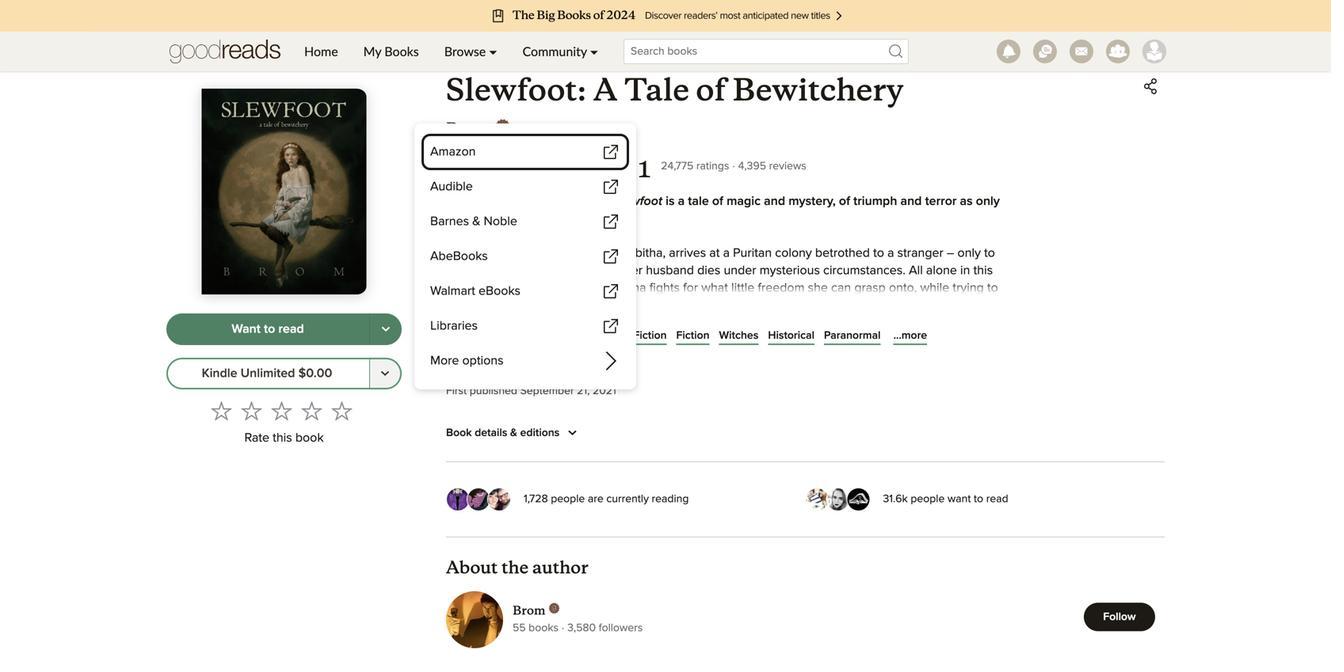 Task type: describe. For each thing, give the bounding box(es) containing it.
magic
[[727, 195, 761, 208]]

mesmerizing
[[633, 456, 704, 469]]

55 books
[[513, 623, 559, 634]]

1 vertical spatial this
[[273, 432, 292, 445]]

2 or from the left
[[655, 352, 666, 364]]

profile image for gary orlando. image
[[1143, 40, 1167, 63]]

genres
[[446, 330, 482, 342]]

the up start
[[959, 334, 977, 347]]

rate 5 out of 5 image
[[332, 401, 352, 422]]

rate 4 out of 5 image
[[302, 401, 322, 422]]

rate 2 out of 5 image
[[241, 401, 262, 422]]

home image
[[170, 32, 281, 71]]

21,
[[577, 386, 590, 397]]

are,
[[754, 404, 775, 416]]

betrothed
[[815, 247, 870, 260]]

people for 1,728
[[551, 494, 585, 505]]

full-
[[707, 456, 728, 469]]

profile image for brom. image
[[446, 592, 503, 649]]

abebooks button
[[424, 241, 627, 273]]

can inside is a tale of magic and mystery, of triumph and terror as only dark fantasist brom can tell it.
[[559, 213, 580, 225]]

goodreads author image for brom 'link' to the bottom
[[549, 604, 560, 615]]

0 vertical spatial brom link
[[446, 118, 511, 140]]

▾ for community ▾
[[590, 44, 598, 59]]

grasp
[[855, 282, 886, 295]]

more options
[[430, 355, 504, 368]]

but
[[726, 352, 745, 364]]

to inside enter slewfoot, a powerful spirit of antiquity newly woken ... and trying to find his own role in the world. healer or destroyer? protector or predator? but as the shadows walk and villagers start dying, a new rumor is whispered:
[[837, 334, 848, 347]]

1 horizontal spatial a
[[593, 71, 618, 109]]

options
[[462, 355, 504, 368]]

little
[[732, 282, 755, 295]]

trying inside enter slewfoot, a powerful spirit of antiquity newly woken ... and trying to find his own role in the world. healer or destroyer? protector or predator? but as the shadows walk and villagers start dying, a new rumor is whispered:
[[802, 334, 833, 347]]

both
[[446, 404, 472, 416]]

author
[[532, 558, 589, 579]]

witches
[[719, 331, 759, 342]]

4,395
[[738, 161, 766, 172]]

hanging
[[533, 421, 578, 434]]

start
[[940, 352, 964, 364]]

trying inside a spirited young englishwoman, abitha, arrives at a puritan colony betrothed to a stranger – only to become quickly widowed when her husband dies under mysterious circumstances. all alone in this pious and patriarchal society, abitha fights for what little freedom she can grasp onto, while trying to stay true to herself and her past.
[[953, 282, 984, 295]]

complete
[[446, 456, 500, 469]]

read inside want to read button
[[278, 323, 304, 336]]

goodreads author image for topmost brom 'link'
[[495, 119, 511, 135]]

followers
[[599, 623, 643, 634]]

ratings
[[697, 161, 729, 172]]

24,775 ratings
[[661, 161, 729, 172]]

role
[[921, 334, 942, 347]]

historical for historical fiction
[[584, 331, 631, 342]]

community ▾
[[523, 44, 598, 59]]

decide
[[658, 404, 696, 416]]

while
[[921, 282, 950, 295]]

3,580
[[567, 623, 596, 634]]

0 vertical spatial her
[[624, 265, 643, 278]]

people for 31.6k
[[911, 494, 945, 505]]

both abitha and slewfoot must swiftly decide who they are, and what they must do to survive in a world intent on hanging any who meddle in the dark arts.
[[446, 404, 984, 434]]

a down options
[[483, 369, 490, 382]]

reading
[[652, 494, 689, 505]]

1 or from the left
[[524, 352, 535, 364]]

quickly
[[495, 265, 534, 278]]

walmart
[[430, 285, 475, 298]]

with
[[504, 456, 527, 469]]

pious
[[446, 282, 476, 295]]

newly
[[690, 334, 723, 347]]

this inside a spirited young englishwoman, abitha, arrives at a puritan colony betrothed to a stranger – only to become quickly widowed when her husband dies under mysterious circumstances. all alone in this pious and patriarchal society, abitha fights for what little freedom she can grasp onto, while trying to stay true to herself and her past.
[[974, 265, 993, 278]]

widowed
[[537, 265, 588, 278]]

on
[[515, 421, 529, 434]]

community ▾ link
[[510, 32, 611, 71]]

mysterious
[[760, 265, 820, 278]]

pages,
[[468, 362, 500, 373]]

healer
[[483, 352, 520, 364]]

historical fiction link
[[584, 328, 667, 344]]

world.
[[446, 352, 480, 364]]

1 vertical spatial brom link
[[513, 604, 643, 619]]

set
[[446, 195, 465, 208]]

–
[[947, 247, 955, 260]]

barnes
[[430, 216, 469, 228]]

fights
[[650, 282, 680, 295]]

1 horizontal spatial who
[[700, 404, 723, 416]]

dying,
[[446, 369, 480, 382]]

shadows
[[785, 352, 835, 364]]

only inside is a tale of magic and mystery, of triumph and terror as only dark fantasist brom can tell it.
[[976, 195, 1000, 208]]

rate this book element
[[166, 396, 402, 451]]

in right 'survive'
[[965, 404, 974, 416]]

historical fiction
[[584, 331, 667, 342]]

published
[[470, 386, 518, 397]]

1 must from the left
[[591, 404, 618, 416]]

new
[[531, 195, 557, 208]]

the right about at the left of the page
[[502, 558, 529, 579]]

1 fiction from the left
[[634, 331, 667, 342]]

color
[[728, 456, 755, 469]]

and right "..." at the right bottom of the page
[[778, 334, 799, 347]]

rating 4.31 out of 5 image
[[441, 150, 592, 180]]

first published september 21, 2021
[[446, 386, 616, 397]]

as inside is a tale of magic and mystery, of triumph and terror as only dark fantasist brom can tell it.
[[960, 195, 973, 208]]

as inside enter slewfoot, a powerful spirit of antiquity newly woken ... and trying to find his own role in the world. healer or destroyer? protector or predator? but as the shadows walk and villagers start dying, a new rumor is whispered:
[[748, 352, 761, 364]]

throughout,
[[446, 473, 511, 486]]

rating 0 out of 5 group
[[206, 396, 357, 426]]

307 pages, hardcover
[[446, 362, 554, 373]]

when
[[591, 265, 621, 278]]

book inside complete with 8 pages of brom's mesmerizing full-color artwork and chapter illustrations throughout, his latest book is sure to delight.
[[566, 473, 594, 486]]

in inside a spirited young englishwoman, abitha, arrives at a puritan colony betrothed to a stranger – only to become quickly widowed when her husband dies under mysterious circumstances. all alone in this pious and patriarchal society, abitha fights for what little freedom she can grasp onto, while trying to stay true to herself and her past.
[[961, 265, 970, 278]]

1 horizontal spatial slewfoot
[[613, 195, 663, 208]]

mystery,
[[789, 195, 836, 208]]

...more button
[[894, 328, 927, 344]]

the down "..." at the right bottom of the page
[[764, 352, 782, 364]]

a inside both abitha and slewfoot must swiftly decide who they are, and what they must do to survive in a world intent on hanging any who meddle in the dark arts.
[[978, 404, 984, 416]]

a left the stranger
[[888, 247, 894, 260]]

chapter
[[828, 456, 870, 469]]

brom for brom 'link' to the bottom
[[513, 604, 546, 619]]

paranormal link
[[824, 328, 881, 344]]

home
[[304, 44, 338, 59]]

freedom
[[758, 282, 805, 295]]

abitha inside a spirited young englishwoman, abitha, arrives at a puritan colony betrothed to a stranger – only to become quickly widowed when her husband dies under mysterious circumstances. all alone in this pious and patriarchal society, abitha fights for what little freedom she can grasp onto, while trying to stay true to herself and her past.
[[610, 282, 646, 295]]

unlimited
[[241, 368, 295, 380]]

at
[[710, 247, 720, 260]]

book title: slewfoot: a tale of bewitchery element
[[446, 71, 904, 109]]

to inside button
[[264, 323, 275, 336]]

any
[[581, 421, 601, 434]]

in inside enter slewfoot, a powerful spirit of antiquity newly woken ... and trying to find his own role in the world. healer or destroyer? protector or predator? but as the shadows walk and villagers start dying, a new rumor is whispered:
[[946, 334, 955, 347]]

woken
[[726, 334, 763, 347]]

audible button
[[424, 171, 627, 203]]

and up true
[[480, 282, 501, 295]]

predator?
[[670, 352, 723, 364]]

a spirited young englishwoman, abitha, arrives at a puritan colony betrothed to a stranger – only to become quickly widowed when her husband dies under mysterious circumstances. all alone in this pious and patriarchal society, abitha fights for what little freedom she can grasp onto, while trying to stay true to herself and her past.
[[446, 247, 998, 312]]

artwork
[[759, 456, 801, 469]]

rumor
[[520, 369, 553, 382]]

rate 3 out of 5 image
[[271, 401, 292, 422]]

of inside enter slewfoot, a powerful spirit of antiquity newly woken ... and trying to find his own role in the world. healer or destroyer? protector or predator? but as the shadows walk and villagers start dying, a new rumor is whispered:
[[625, 334, 636, 347]]

the inside both abitha and slewfoot must swiftly decide who they are, and what they must do to survive in a world intent on hanging any who meddle in the dark arts.
[[689, 421, 707, 434]]

slewfoot,
[[479, 334, 530, 347]]

is a tale of magic and mystery, of triumph and terror as only dark fantasist brom can tell it.
[[446, 195, 1000, 225]]



Task type: vqa. For each thing, say whether or not it's contained in the screenshot.
while
yes



Task type: locate. For each thing, give the bounding box(es) containing it.
historical up shadows on the right
[[768, 331, 815, 342]]

0 horizontal spatial slewfoot
[[539, 404, 587, 416]]

or down antiquity
[[655, 352, 666, 364]]

do
[[890, 404, 904, 416]]

dark inside both abitha and slewfoot must swiftly decide who they are, and what they must do to survive in a world intent on hanging any who meddle in the dark arts.
[[710, 421, 735, 434]]

in right alone
[[961, 265, 970, 278]]

slewfoot inside both abitha and slewfoot must swiftly decide who they are, and what they must do to survive in a world intent on hanging any who meddle in the dark arts.
[[539, 404, 587, 416]]

1 vertical spatial book
[[566, 473, 594, 486]]

his for own
[[875, 334, 891, 347]]

1 vertical spatial can
[[831, 282, 851, 295]]

can inside a spirited young englishwoman, abitha, arrives at a puritan colony betrothed to a stranger – only to become quickly widowed when her husband dies under mysterious circumstances. all alone in this pious and patriarchal society, abitha fights for what little freedom she can grasp onto, while trying to stay true to herself and her past.
[[831, 282, 851, 295]]

about the author
[[446, 558, 589, 579]]

a right 'survive'
[[978, 404, 984, 416]]

0 horizontal spatial is
[[556, 369, 565, 382]]

and right magic
[[764, 195, 785, 208]]

None search field
[[611, 39, 922, 64]]

0 horizontal spatial dark
[[446, 213, 471, 225]]

antiquity
[[639, 334, 687, 347]]

whispered:
[[568, 369, 629, 382]]

2 horizontal spatial is
[[666, 195, 675, 208]]

and right "artwork"
[[804, 456, 825, 469]]

trying up shadows on the right
[[802, 334, 833, 347]]

sure
[[610, 473, 634, 486]]

arts.
[[738, 421, 762, 434]]

top genres for this book element
[[446, 327, 1165, 351]]

historical
[[584, 331, 631, 342], [768, 331, 815, 342]]

spirited
[[458, 247, 499, 260]]

book up the are
[[566, 473, 594, 486]]

trying down alone
[[953, 282, 984, 295]]

0 horizontal spatial or
[[524, 352, 535, 364]]

0 vertical spatial his
[[875, 334, 891, 347]]

1 vertical spatial goodreads author image
[[549, 604, 560, 615]]

his down 'with'
[[514, 473, 530, 486]]

are
[[588, 494, 604, 505]]

1 horizontal spatial fiction
[[676, 331, 710, 342]]

1 horizontal spatial &
[[510, 428, 517, 439]]

and left terror
[[901, 195, 922, 208]]

all
[[909, 265, 923, 278]]

0 vertical spatial abitha
[[610, 282, 646, 295]]

historical up protector
[[584, 331, 631, 342]]

0 horizontal spatial his
[[514, 473, 530, 486]]

dark down set
[[446, 213, 471, 225]]

brom down new
[[526, 213, 556, 225]]

& right details
[[510, 428, 517, 439]]

what inside both abitha and slewfoot must swiftly decide who they are, and what they must do to survive in a world intent on hanging any who meddle in the dark arts.
[[802, 404, 829, 416]]

0 vertical spatial as
[[960, 195, 973, 208]]

2 ▾ from the left
[[590, 44, 598, 59]]

brom inside is a tale of magic and mystery, of triumph and terror as only dark fantasist brom can tell it.
[[526, 213, 556, 225]]

barnes & noble button
[[424, 206, 627, 238]]

spirit
[[595, 334, 622, 347]]

0 vertical spatial this
[[974, 265, 993, 278]]

1 horizontal spatial book
[[566, 473, 594, 486]]

▾ for browse ▾
[[489, 44, 497, 59]]

to inside both abitha and slewfoot must swiftly decide who they are, and what they must do to survive in a world intent on hanging any who meddle in the dark arts.
[[908, 404, 919, 416]]

2 they from the left
[[832, 404, 856, 416]]

book
[[295, 432, 324, 445], [566, 473, 594, 486]]

brom up 55 books in the left bottom of the page
[[513, 604, 546, 619]]

0 horizontal spatial &
[[472, 216, 481, 228]]

books
[[385, 44, 419, 59]]

only right – in the top of the page
[[958, 247, 981, 260]]

0 horizontal spatial abitha
[[475, 404, 511, 416]]

his right 'find'
[[875, 334, 891, 347]]

0 vertical spatial goodreads author image
[[495, 119, 511, 135]]

2 vertical spatial is
[[598, 473, 606, 486]]

browse ▾ link
[[432, 32, 510, 71]]

a left tale
[[678, 195, 685, 208]]

the most anticipated books of 2024 image
[[89, 0, 1242, 32]]

her down abitha,
[[624, 265, 643, 278]]

1 historical from the left
[[584, 331, 631, 342]]

tale
[[624, 71, 689, 109]]

0 vertical spatial brom
[[446, 118, 492, 140]]

307
[[446, 362, 465, 373]]

0 horizontal spatial a
[[446, 247, 455, 260]]

1 horizontal spatial historical
[[768, 331, 815, 342]]

1 horizontal spatial ▾
[[590, 44, 598, 59]]

goodreads author image
[[495, 119, 511, 135], [549, 604, 560, 615]]

& inside button
[[472, 216, 481, 228]]

powerful
[[543, 334, 592, 347]]

0 horizontal spatial this
[[273, 432, 292, 445]]

book inside rate this book element
[[295, 432, 324, 445]]

& left noble
[[472, 216, 481, 228]]

1 horizontal spatial dark
[[710, 421, 735, 434]]

goodreads author image up amazon button
[[495, 119, 511, 135]]

in
[[468, 195, 478, 208], [961, 265, 970, 278], [946, 334, 955, 347], [965, 404, 974, 416], [676, 421, 686, 434]]

community
[[523, 44, 587, 59]]

abitha up intent
[[475, 404, 511, 416]]

0 vertical spatial trying
[[953, 282, 984, 295]]

his for latest
[[514, 473, 530, 486]]

slewfoot up hanging
[[539, 404, 587, 416]]

1 horizontal spatial this
[[974, 265, 993, 278]]

arrives
[[669, 247, 706, 260]]

24,775 ratings and 4,395 reviews figure
[[661, 156, 807, 175]]

set in colonial new england, slewfoot
[[446, 195, 666, 208]]

slewfoot:
[[446, 71, 587, 109]]

1 horizontal spatial or
[[655, 352, 666, 364]]

can right 'she'
[[831, 282, 851, 295]]

dark left arts.
[[710, 421, 735, 434]]

they up arts.
[[727, 404, 751, 416]]

kindle
[[202, 368, 237, 380]]

dark inside is a tale of magic and mystery, of triumph and terror as only dark fantasist brom can tell it.
[[446, 213, 471, 225]]

1,728 people are currently reading
[[524, 494, 689, 505]]

terror
[[925, 195, 957, 208]]

what inside a spirited young englishwoman, abitha, arrives at a puritan colony betrothed to a stranger – only to become quickly widowed when her husband dies under mysterious circumstances. all alone in this pious and patriarchal society, abitha fights for what little freedom she can grasp onto, while trying to stay true to herself and her past.
[[702, 282, 728, 295]]

enter
[[446, 334, 475, 347]]

it.
[[603, 213, 614, 225]]

audible
[[430, 181, 473, 193]]

0 vertical spatial what
[[702, 282, 728, 295]]

1 they from the left
[[727, 404, 751, 416]]

fiction up protector
[[634, 331, 667, 342]]

1 vertical spatial is
[[556, 369, 565, 382]]

noble
[[484, 216, 517, 228]]

this right alone
[[974, 265, 993, 278]]

3,580 followers
[[567, 623, 643, 634]]

only
[[976, 195, 1000, 208], [958, 247, 981, 260]]

abitha
[[610, 282, 646, 295], [475, 404, 511, 416]]

1 horizontal spatial people
[[911, 494, 945, 505]]

menu containing amazon
[[424, 136, 627, 377]]

1 vertical spatial read
[[987, 494, 1009, 505]]

goodreads author image up books
[[549, 604, 560, 615]]

past.
[[598, 300, 625, 312]]

0 horizontal spatial as
[[748, 352, 761, 364]]

new
[[493, 369, 516, 382]]

people left want
[[911, 494, 945, 505]]

1 horizontal spatial his
[[875, 334, 891, 347]]

historical for historical
[[768, 331, 815, 342]]

brom link up 3,580
[[513, 604, 643, 619]]

1 horizontal spatial read
[[987, 494, 1009, 505]]

people left the are
[[551, 494, 585, 505]]

0 horizontal spatial ▾
[[489, 44, 497, 59]]

true
[[472, 300, 494, 312]]

this right rate
[[273, 432, 292, 445]]

fantasist
[[475, 213, 522, 225]]

is inside complete with 8 pages of brom's mesmerizing full-color artwork and chapter illustrations throughout, his latest book is sure to delight.
[[598, 473, 606, 486]]

slewfoot down 4.31
[[613, 195, 663, 208]]

more options link
[[424, 346, 627, 377]]

advertisement element
[[281, 0, 1050, 44]]

average rating of 4.31 stars. figure
[[441, 150, 661, 185]]

1 vertical spatial a
[[446, 247, 455, 260]]

1 people from the left
[[551, 494, 585, 505]]

what right are,
[[802, 404, 829, 416]]

1 vertical spatial only
[[958, 247, 981, 260]]

protector
[[600, 352, 652, 364]]

her
[[624, 265, 643, 278], [577, 300, 595, 312]]

and down society,
[[553, 300, 574, 312]]

brom link up amazon
[[446, 118, 511, 140]]

who
[[700, 404, 723, 416], [604, 421, 628, 434]]

0 horizontal spatial must
[[591, 404, 618, 416]]

0 horizontal spatial people
[[551, 494, 585, 505]]

55
[[513, 623, 526, 634]]

1 vertical spatial as
[[748, 352, 761, 364]]

1,728
[[524, 494, 548, 505]]

Search by book title or ISBN text field
[[624, 39, 909, 64]]

to inside complete with 8 pages of brom's mesmerizing full-color artwork and chapter illustrations throughout, his latest book is sure to delight.
[[637, 473, 648, 486]]

they up "chapter"
[[832, 404, 856, 416]]

1 horizontal spatial as
[[960, 195, 973, 208]]

1 horizontal spatial is
[[598, 473, 606, 486]]

menu
[[424, 136, 627, 377]]

1 vertical spatial slewfoot
[[539, 404, 587, 416]]

and inside complete with 8 pages of brom's mesmerizing full-color artwork and chapter illustrations throughout, his latest book is sure to delight.
[[804, 456, 825, 469]]

is left tale
[[666, 195, 675, 208]]

0 vertical spatial a
[[593, 71, 618, 109]]

1 horizontal spatial trying
[[953, 282, 984, 295]]

and up the on
[[515, 404, 536, 416]]

2 people from the left
[[911, 494, 945, 505]]

a up hardcover
[[533, 334, 540, 347]]

1 vertical spatial his
[[514, 473, 530, 486]]

a inside a spirited young englishwoman, abitha, arrives at a puritan colony betrothed to a stranger – only to become quickly widowed when her husband dies under mysterious circumstances. all alone in this pious and patriarchal society, abitha fights for what little freedom she can grasp onto, while trying to stay true to herself and her past.
[[446, 247, 455, 260]]

0 horizontal spatial trying
[[802, 334, 833, 347]]

home link
[[292, 32, 351, 71]]

0 vertical spatial is
[[666, 195, 675, 208]]

1 vertical spatial &
[[510, 428, 517, 439]]

0 horizontal spatial brom link
[[446, 118, 511, 140]]

as right but
[[748, 352, 761, 364]]

details
[[475, 428, 507, 439]]

reviews
[[769, 161, 807, 172]]

2 vertical spatial brom
[[513, 604, 546, 619]]

only inside a spirited young englishwoman, abitha, arrives at a puritan colony betrothed to a stranger – only to become quickly widowed when her husband dies under mysterious circumstances. all alone in this pious and patriarchal society, abitha fights for what little freedom she can grasp onto, while trying to stay true to herself and her past.
[[958, 247, 981, 260]]

1 horizontal spatial what
[[802, 404, 829, 416]]

a right at
[[723, 247, 730, 260]]

1 vertical spatial abitha
[[475, 404, 511, 416]]

a
[[678, 195, 685, 208], [723, 247, 730, 260], [888, 247, 894, 260], [533, 334, 540, 347], [483, 369, 490, 382], [978, 404, 984, 416]]

england,
[[560, 195, 610, 208]]

a left tale
[[593, 71, 618, 109]]

& inside button
[[510, 428, 517, 439]]

1 horizontal spatial goodreads author image
[[549, 604, 560, 615]]

2 historical from the left
[[768, 331, 815, 342]]

fiction link
[[676, 328, 710, 344]]

1 ▾ from the left
[[489, 44, 497, 59]]

abitha up past.
[[610, 282, 646, 295]]

&
[[472, 216, 481, 228], [510, 428, 517, 439]]

1 horizontal spatial must
[[860, 404, 886, 416]]

or up rumor
[[524, 352, 535, 364]]

as right terror
[[960, 195, 973, 208]]

rate 1 out of 5 image
[[211, 401, 232, 422]]

his
[[875, 334, 891, 347], [514, 473, 530, 486]]

2021
[[593, 386, 616, 397]]

is down brom's
[[598, 473, 606, 486]]

libraries button
[[424, 311, 627, 342]]

a up become
[[446, 247, 455, 260]]

people
[[551, 494, 585, 505], [911, 494, 945, 505]]

0 horizontal spatial they
[[727, 404, 751, 416]]

▾ right "browse"
[[489, 44, 497, 59]]

0 vertical spatial only
[[976, 195, 1000, 208]]

abitha,
[[627, 247, 666, 260]]

paranormal
[[824, 331, 881, 342]]

0 vertical spatial read
[[278, 323, 304, 336]]

his inside complete with 8 pages of brom's mesmerizing full-color artwork and chapter illustrations throughout, his latest book is sure to delight.
[[514, 473, 530, 486]]

0 horizontal spatial her
[[577, 300, 595, 312]]

walk
[[838, 352, 863, 364]]

0 horizontal spatial what
[[702, 282, 728, 295]]

0 horizontal spatial historical
[[584, 331, 631, 342]]

in up start
[[946, 334, 955, 347]]

destroyer?
[[538, 352, 597, 364]]

book down rate 4 out of 5 icon
[[295, 432, 324, 445]]

and down 'find'
[[867, 352, 888, 364]]

latest
[[533, 473, 563, 486]]

must down 2021
[[591, 404, 618, 416]]

her down society,
[[577, 300, 595, 312]]

1 horizontal spatial can
[[831, 282, 851, 295]]

and
[[764, 195, 785, 208], [901, 195, 922, 208], [480, 282, 501, 295], [553, 300, 574, 312], [778, 334, 799, 347], [867, 352, 888, 364], [515, 404, 536, 416], [778, 404, 799, 416], [804, 456, 825, 469]]

a inside is a tale of magic and mystery, of triumph and terror as only dark fantasist brom can tell it.
[[678, 195, 685, 208]]

herself
[[512, 300, 549, 312]]

abitha inside both abitha and slewfoot must swiftly decide who they are, and what they must do to survive in a world intent on hanging any who meddle in the dark arts.
[[475, 404, 511, 416]]

survive
[[922, 404, 961, 416]]

0 horizontal spatial book
[[295, 432, 324, 445]]

can
[[559, 213, 580, 225], [831, 282, 851, 295]]

fiction up predator?
[[676, 331, 710, 342]]

what down dies
[[702, 282, 728, 295]]

1 vertical spatial what
[[802, 404, 829, 416]]

who right decide
[[700, 404, 723, 416]]

0 vertical spatial slewfoot
[[613, 195, 663, 208]]

1 vertical spatial her
[[577, 300, 595, 312]]

in right set
[[468, 195, 478, 208]]

▾ right community
[[590, 44, 598, 59]]

2 fiction from the left
[[676, 331, 710, 342]]

and right are,
[[778, 404, 799, 416]]

0 horizontal spatial goodreads author image
[[495, 119, 511, 135]]

september
[[520, 386, 574, 397]]

find
[[851, 334, 872, 347]]

0 vertical spatial &
[[472, 216, 481, 228]]

only right terror
[[976, 195, 1000, 208]]

1 vertical spatial trying
[[802, 334, 833, 347]]

meddle
[[631, 421, 673, 434]]

of inside complete with 8 pages of brom's mesmerizing full-color artwork and chapter illustrations throughout, his latest book is sure to delight.
[[578, 456, 589, 469]]

is inside is a tale of magic and mystery, of triumph and terror as only dark fantasist brom can tell it.
[[666, 195, 675, 208]]

my
[[363, 44, 381, 59]]

1 horizontal spatial abitha
[[610, 282, 646, 295]]

2 must from the left
[[860, 404, 886, 416]]

who right the any
[[604, 421, 628, 434]]

0 horizontal spatial who
[[604, 421, 628, 434]]

must left do
[[860, 404, 886, 416]]

englishwoman,
[[540, 247, 624, 260]]

kindle unlimited $0.00 link
[[166, 358, 370, 390]]

triumph
[[854, 195, 897, 208]]

patriarchal
[[504, 282, 562, 295]]

book
[[446, 428, 472, 439]]

the down decide
[[689, 421, 707, 434]]

can left tell
[[559, 213, 580, 225]]

is inside enter slewfoot, a powerful spirit of antiquity newly woken ... and trying to find his own role in the world. healer or destroyer? protector or predator? but as the shadows walk and villagers start dying, a new rumor is whispered:
[[556, 369, 565, 382]]

1 horizontal spatial they
[[832, 404, 856, 416]]

delight.
[[651, 473, 692, 486]]

1 horizontal spatial brom link
[[513, 604, 643, 619]]

0 horizontal spatial fiction
[[634, 331, 667, 342]]

complete with 8 pages of brom's mesmerizing full-color artwork and chapter illustrations throughout, his latest book is sure to delight.
[[446, 456, 936, 486]]

brom up amazon
[[446, 118, 492, 140]]

0 horizontal spatial can
[[559, 213, 580, 225]]

0 vertical spatial book
[[295, 432, 324, 445]]

young
[[502, 247, 537, 260]]

1 horizontal spatial her
[[624, 265, 643, 278]]

0 vertical spatial who
[[700, 404, 723, 416]]

0 horizontal spatial read
[[278, 323, 304, 336]]

in down decide
[[676, 421, 686, 434]]

read
[[278, 323, 304, 336], [987, 494, 1009, 505]]

0 vertical spatial dark
[[446, 213, 471, 225]]

currently
[[607, 494, 649, 505]]

brom
[[446, 118, 492, 140], [526, 213, 556, 225], [513, 604, 546, 619]]

1 vertical spatial who
[[604, 421, 628, 434]]

his inside enter slewfoot, a powerful spirit of antiquity newly woken ... and trying to find his own role in the world. healer or destroyer? protector or predator? but as the shadows walk and villagers start dying, a new rumor is whispered:
[[875, 334, 891, 347]]

brom for topmost brom 'link'
[[446, 118, 492, 140]]

is down destroyer?
[[556, 369, 565, 382]]

1 vertical spatial dark
[[710, 421, 735, 434]]

1 vertical spatial brom
[[526, 213, 556, 225]]

0 vertical spatial can
[[559, 213, 580, 225]]



